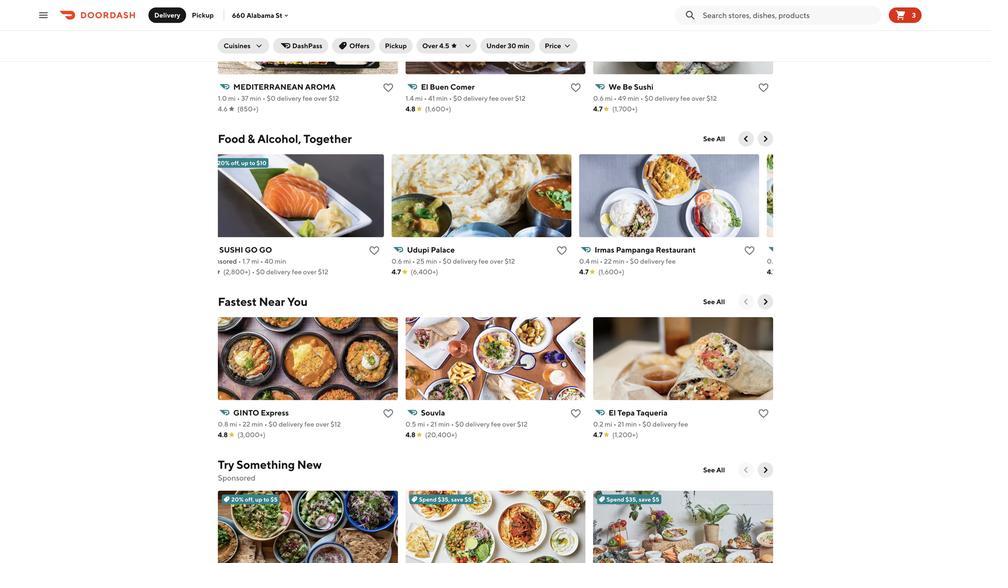Task type: vqa. For each thing, say whether or not it's contained in the screenshot.
4.8 for GINTO
yes



Task type: describe. For each thing, give the bounding box(es) containing it.
(2,800+)
[[223, 268, 251, 276]]

palace
[[431, 245, 455, 254]]

(1,600+) for buen
[[425, 105, 451, 113]]

price
[[545, 42, 561, 50]]

$​0 for udupi palace
[[443, 257, 452, 265]]

click to add this store to your saved list image for udupi palace
[[556, 245, 568, 256]]

restaurant
[[656, 245, 696, 254]]

delivery for express
[[279, 420, 303, 428]]

cuisines
[[224, 42, 251, 50]]

delivery for tepa
[[653, 420, 677, 428]]

mi inside "sushi go go sponsored • 1.7 mi • 40 min"
[[251, 257, 259, 265]]

under 30 min button
[[481, 38, 535, 54]]

mi for aroma
[[228, 94, 236, 102]]

udupi
[[407, 245, 429, 254]]

irmas pampanga restaurant
[[595, 245, 696, 254]]

(1,200+)
[[612, 431, 638, 439]]

express
[[261, 408, 289, 417]]

food & alcohol, together
[[218, 132, 352, 146]]

$​0 for el buen comer
[[453, 94, 462, 102]]

(850+)
[[237, 105, 259, 113]]

over inside 0.5 mi • 22 min • $​0 delivery fee over $12 4.7
[[865, 257, 878, 265]]

taqueria
[[636, 408, 668, 417]]

we be sushi
[[609, 82, 654, 91]]

0.6 mi • 49 min • $​0 delivery fee over $12
[[593, 94, 717, 102]]

over for el buen comer
[[500, 94, 514, 102]]

min inside "sushi go go sponsored • 1.7 mi • 40 min"
[[275, 257, 286, 265]]

click to add this store to your saved list image for el tepa taqueria
[[758, 408, 769, 419]]

3 $5 from the left
[[652, 496, 659, 503]]

next button of carousel image for fastest near you
[[761, 297, 770, 307]]

over for souvla
[[502, 420, 516, 428]]

previous button of carousel image for fastest near you
[[741, 297, 751, 307]]

st
[[276, 11, 282, 19]]

20% for 20% off, up to $5
[[231, 496, 244, 503]]

4.8 left '(20,400+)'
[[406, 431, 416, 439]]

$10
[[257, 160, 267, 166]]

min inside button
[[518, 42, 529, 50]]

0.6 for udupi palace
[[392, 257, 402, 265]]

&
[[248, 132, 255, 146]]

food & alcohol, together link
[[218, 131, 352, 147]]

0.5 mi • 21 min • $​0 delivery fee over $12
[[406, 420, 528, 428]]

alabama
[[247, 11, 274, 19]]

fee inside 0.5 mi • 22 min • $​0 delivery fee over $12 4.7
[[854, 257, 864, 265]]

fastest near you
[[218, 295, 308, 309]]

2 spend from the left
[[607, 496, 624, 503]]

delivery button
[[148, 7, 186, 23]]

20% off, up to $10
[[217, 160, 267, 166]]

3 next button of carousel image from the top
[[761, 465, 770, 475]]

el for el tepa taqueria
[[609, 408, 616, 417]]

1 spend $35, save $5 from the left
[[419, 496, 472, 503]]

4.7 for we be sushi
[[593, 105, 603, 113]]

mi for palace
[[403, 257, 411, 265]]

(1,700+)
[[612, 105, 638, 113]]

sushi go go sponsored • 1.7 mi • 40 min
[[204, 245, 286, 265]]

20% off, up to $5
[[231, 496, 278, 503]]

mediterranean
[[233, 82, 303, 91]]

aroma
[[305, 82, 336, 91]]

delivery for pampanga
[[640, 257, 665, 265]]

over 4.5
[[422, 42, 449, 50]]

all for fastest near you
[[716, 298, 725, 306]]

660 alabama st
[[232, 11, 282, 19]]

new
[[297, 458, 322, 471]]

37
[[241, 94, 248, 102]]

0.8
[[218, 420, 228, 428]]

dashpass
[[292, 42, 322, 50]]

3 button
[[889, 7, 922, 23]]

click to add this store to your saved list image for udupi palace
[[368, 245, 380, 256]]

sushi
[[634, 82, 654, 91]]

0.2
[[593, 420, 603, 428]]

4.8 for ginto
[[218, 431, 228, 439]]

you
[[287, 295, 308, 309]]

$12 inside 0.5 mi • 22 min • $​0 delivery fee over $12 4.7
[[880, 257, 890, 265]]

20% for 20% off, up to $10
[[217, 160, 230, 166]]

25
[[416, 257, 425, 265]]

see all for food & alcohol, together
[[703, 135, 725, 143]]

see all link for fastest near you
[[698, 294, 731, 310]]

660 alabama st button
[[232, 11, 290, 19]]

mi for buen
[[415, 94, 423, 102]]

0.4 mi • 22 min • $​0 delivery fee
[[579, 257, 676, 265]]

try
[[218, 458, 234, 471]]

souvla
[[421, 408, 445, 417]]

1.7
[[242, 257, 250, 265]]

$​0 for ginto express
[[269, 420, 277, 428]]

1.0 mi • 37 min • $​0 delivery fee over $12
[[218, 94, 339, 102]]

$​0 for mediterranean aroma
[[267, 94, 276, 102]]

mi for tepa
[[605, 420, 612, 428]]

2 spend $35, save $5 from the left
[[607, 496, 659, 503]]

ginto express
[[233, 408, 289, 417]]

el for el buen comer
[[421, 82, 428, 91]]

alcohol,
[[257, 132, 301, 146]]

comer
[[450, 82, 475, 91]]

mi for pampanga
[[591, 257, 599, 265]]

$​0 for souvla
[[455, 420, 464, 428]]

tepa
[[618, 408, 635, 417]]

0.6 mi • 25 min • $​0 delivery fee over $12
[[392, 257, 515, 265]]

click to add this store to your saved list image for irmas pampanga restaurant
[[744, 245, 755, 256]]

0.4
[[579, 257, 590, 265]]

click to add this store to your saved list image for el buen comer
[[570, 82, 582, 94]]

Store search: begin typing to search for stores available on DoorDash text field
[[703, 10, 877, 20]]

fee for we be sushi
[[680, 94, 690, 102]]

near
[[259, 295, 285, 309]]

21 for souvla
[[431, 420, 437, 428]]

over for ginto express
[[316, 420, 329, 428]]

$12 for el buen comer
[[515, 94, 526, 102]]

fee for el buen comer
[[489, 94, 499, 102]]

delivery for aroma
[[277, 94, 301, 102]]

cuisines button
[[218, 38, 269, 54]]

pampanga
[[616, 245, 654, 254]]

0 vertical spatial pickup button
[[186, 7, 220, 23]]

4.8 for el
[[406, 105, 416, 113]]

30
[[508, 42, 516, 50]]

offers
[[349, 42, 370, 50]]

fastest
[[218, 295, 257, 309]]

1 horizontal spatial pickup
[[385, 42, 407, 50]]

$12 for we be sushi
[[707, 94, 717, 102]]

(6,400+)
[[411, 268, 438, 276]]

under
[[486, 42, 506, 50]]

$0
[[256, 268, 265, 276]]

see for food & alcohol, together
[[703, 135, 715, 143]]

4.7 inside 0.5 mi • 22 min • $​0 delivery fee over $12 4.7
[[767, 268, 776, 276]]

fee for udupi palace
[[479, 257, 489, 265]]

(1,600+) for pampanga
[[598, 268, 624, 276]]

4.7 for el tepa taqueria
[[593, 431, 603, 439]]



Task type: locate. For each thing, give the bounding box(es) containing it.
41
[[428, 94, 435, 102]]

3 see all link from the top
[[698, 462, 731, 478]]

min for mediterranean aroma
[[250, 94, 261, 102]]

1 vertical spatial 0.5
[[406, 420, 416, 428]]

4.7
[[593, 105, 603, 113], [392, 268, 401, 276], [579, 268, 589, 276], [767, 268, 776, 276], [593, 431, 603, 439]]

1 vertical spatial up
[[255, 496, 262, 503]]

0 horizontal spatial save
[[451, 496, 463, 503]]

1 previous button of carousel image from the top
[[741, 134, 751, 144]]

0 horizontal spatial pickup button
[[186, 7, 220, 23]]

to
[[250, 160, 255, 166], [264, 496, 269, 503]]

sponsored
[[204, 257, 237, 265], [218, 473, 256, 482]]

min for ginto express
[[252, 420, 263, 428]]

2 see all link from the top
[[698, 294, 731, 310]]

pickup button
[[186, 7, 220, 23], [379, 38, 413, 54]]

see
[[703, 135, 715, 143], [703, 298, 715, 306], [703, 466, 715, 474]]

delivery for buen
[[463, 94, 488, 102]]

0 vertical spatial pickup
[[192, 11, 214, 19]]

4.7 for udupi palace
[[392, 268, 401, 276]]

1 vertical spatial off,
[[245, 496, 254, 503]]

0 horizontal spatial spend
[[419, 496, 437, 503]]

$​0 inside 0.5 mi • 22 min • $​0 delivery fee over $12 4.7
[[818, 257, 827, 265]]

1 see all link from the top
[[698, 131, 731, 147]]

0.2 mi • 21 min • $​0 delivery fee
[[593, 420, 688, 428]]

to left $10
[[250, 160, 255, 166]]

previous button of carousel image for food & alcohol, together
[[741, 134, 751, 144]]

2 next button of carousel image from the top
[[761, 297, 770, 307]]

$​0 for irmas pampanga restaurant
[[630, 257, 639, 265]]

1 vertical spatial all
[[716, 298, 725, 306]]

1 vertical spatial sponsored
[[218, 473, 256, 482]]

spend $35, save $5
[[419, 496, 472, 503], [607, 496, 659, 503]]

buen
[[430, 82, 449, 91]]

0 horizontal spatial go
[[245, 245, 258, 254]]

1 horizontal spatial click to add this store to your saved list image
[[382, 82, 394, 94]]

to for $5
[[264, 496, 269, 503]]

1 all from the top
[[716, 135, 725, 143]]

over for mediterranean aroma
[[314, 94, 327, 102]]

min for el tepa taqueria
[[626, 420, 637, 428]]

el
[[421, 82, 428, 91], [609, 408, 616, 417]]

over
[[314, 94, 327, 102], [500, 94, 514, 102], [692, 94, 705, 102], [490, 257, 503, 265], [865, 257, 878, 265], [303, 268, 317, 276], [316, 420, 329, 428], [502, 420, 516, 428]]

1 horizontal spatial 21
[[618, 420, 624, 428]]

0 horizontal spatial spend $35, save $5
[[419, 496, 472, 503]]

0 horizontal spatial 0.6
[[392, 257, 402, 265]]

49
[[618, 94, 626, 102]]

1 vertical spatial pickup button
[[379, 38, 413, 54]]

1 vertical spatial pickup
[[385, 42, 407, 50]]

1 next button of carousel image from the top
[[761, 134, 770, 144]]

1 horizontal spatial 0.5
[[767, 257, 778, 265]]

sponsored for sushi
[[204, 257, 237, 265]]

1.4 mi • 41 min • $​0 delivery fee over $12
[[406, 94, 526, 102]]

(1,600+) down 0.4 mi • 22 min • $​0 delivery fee on the top right of the page
[[598, 268, 624, 276]]

irmas
[[595, 245, 615, 254]]

over for we be sushi
[[692, 94, 705, 102]]

1 horizontal spatial off,
[[245, 496, 254, 503]]

to down try something new sponsored
[[264, 496, 269, 503]]

660
[[232, 11, 245, 19]]

4.7 for irmas pampanga restaurant
[[579, 268, 589, 276]]

over 4.5 button
[[416, 38, 477, 54]]

1 horizontal spatial go
[[259, 245, 272, 254]]

0 horizontal spatial el
[[421, 82, 428, 91]]

0 horizontal spatial 20%
[[217, 160, 230, 166]]

together
[[303, 132, 352, 146]]

click to add this store to your saved list image for ginto express
[[382, 408, 394, 419]]

el left the tepa
[[609, 408, 616, 417]]

up for $10
[[241, 160, 248, 166]]

1 horizontal spatial $5
[[465, 496, 472, 503]]

0 vertical spatial off,
[[231, 160, 240, 166]]

0 horizontal spatial off,
[[231, 160, 240, 166]]

0 horizontal spatial 0.5
[[406, 420, 416, 428]]

fee for irmas pampanga restaurant
[[666, 257, 676, 265]]

fastest near you link
[[218, 294, 308, 310]]

sponsored inside "sushi go go sponsored • 1.7 mi • 40 min"
[[204, 257, 237, 265]]

sponsored down the try at the left of the page
[[218, 473, 256, 482]]

fee for ginto express
[[304, 420, 314, 428]]

1 vertical spatial (1,600+)
[[598, 268, 624, 276]]

min for souvla
[[438, 420, 450, 428]]

food
[[218, 132, 245, 146]]

$12 for udupi palace
[[505, 257, 515, 265]]

0 horizontal spatial (1,600+)
[[425, 105, 451, 113]]

min for irmas pampanga restaurant
[[613, 257, 625, 265]]

3
[[912, 11, 916, 19]]

3 see all from the top
[[703, 466, 725, 474]]

pickup button left the over at left
[[379, 38, 413, 54]]

2 vertical spatial next button of carousel image
[[761, 465, 770, 475]]

1 spend from the left
[[419, 496, 437, 503]]

all for food & alcohol, together
[[716, 135, 725, 143]]

0.5 inside 0.5 mi • 22 min • $​0 delivery fee over $12 4.7
[[767, 257, 778, 265]]

pickup left the over at left
[[385, 42, 407, 50]]

1 go from the left
[[245, 245, 258, 254]]

delivery
[[277, 94, 301, 102], [463, 94, 488, 102], [655, 94, 679, 102], [453, 257, 477, 265], [640, 257, 665, 265], [828, 257, 852, 265], [266, 268, 291, 276], [279, 420, 303, 428], [465, 420, 490, 428], [653, 420, 677, 428]]

0 vertical spatial see
[[703, 135, 715, 143]]

0 vertical spatial 20%
[[217, 160, 230, 166]]

off, down food
[[231, 160, 240, 166]]

0 horizontal spatial $5
[[271, 496, 278, 503]]

0 vertical spatial sponsored
[[204, 257, 237, 265]]

40
[[264, 257, 273, 265]]

2 go from the left
[[259, 245, 272, 254]]

1 horizontal spatial 22
[[604, 257, 612, 265]]

dashpass button
[[273, 38, 328, 54]]

2 see all from the top
[[703, 298, 725, 306]]

1 vertical spatial next button of carousel image
[[761, 297, 770, 307]]

sponsored inside try something new sponsored
[[218, 473, 256, 482]]

1 vertical spatial see all
[[703, 298, 725, 306]]

udupi palace
[[407, 245, 455, 254]]

$​0 for we be sushi
[[645, 94, 653, 102]]

next button of carousel image for food & alcohol, together
[[761, 134, 770, 144]]

20%
[[217, 160, 230, 166], [231, 496, 244, 503]]

click to add this store to your saved list image for el buen comer
[[382, 82, 394, 94]]

$12
[[329, 94, 339, 102], [515, 94, 526, 102], [707, 94, 717, 102], [505, 257, 515, 265], [880, 257, 890, 265], [318, 268, 328, 276], [330, 420, 341, 428], [517, 420, 528, 428]]

1 21 from the left
[[431, 420, 437, 428]]

mi inside 0.5 mi • 22 min • $​0 delivery fee over $12 4.7
[[779, 257, 786, 265]]

2 $35, from the left
[[626, 496, 638, 503]]

•
[[237, 94, 240, 102], [263, 94, 265, 102], [424, 94, 427, 102], [449, 94, 452, 102], [614, 94, 617, 102], [640, 94, 643, 102], [238, 257, 241, 265], [260, 257, 263, 265], [412, 257, 415, 265], [439, 257, 441, 265], [600, 257, 603, 265], [626, 257, 629, 265], [788, 257, 791, 265], [814, 257, 817, 265], [252, 268, 255, 276], [238, 420, 241, 428], [264, 420, 267, 428], [426, 420, 429, 428], [451, 420, 454, 428], [614, 420, 616, 428], [638, 420, 641, 428]]

1 horizontal spatial el
[[609, 408, 616, 417]]

1 see from the top
[[703, 135, 715, 143]]

1 $35, from the left
[[438, 496, 450, 503]]

previous button of carousel image
[[741, 134, 751, 144], [741, 297, 751, 307]]

off, for 20% off, up to $10
[[231, 160, 240, 166]]

under 30 min
[[486, 42, 529, 50]]

el tepa taqueria
[[609, 408, 668, 417]]

20% down the try at the left of the page
[[231, 496, 244, 503]]

we
[[609, 82, 621, 91]]

next button of carousel image
[[761, 134, 770, 144], [761, 297, 770, 307], [761, 465, 770, 475]]

0 vertical spatial (1,600+)
[[425, 105, 451, 113]]

up
[[241, 160, 248, 166], [255, 496, 262, 503]]

delivery inside 0.5 mi • 22 min • $​0 delivery fee over $12 4.7
[[828, 257, 852, 265]]

pickup button right delivery
[[186, 7, 220, 23]]

el up 41
[[421, 82, 428, 91]]

see all link
[[698, 131, 731, 147], [698, 294, 731, 310], [698, 462, 731, 478]]

mediterranean aroma
[[233, 82, 336, 91]]

off,
[[231, 160, 240, 166], [245, 496, 254, 503]]

0.6 for we be sushi
[[593, 94, 604, 102]]

off, for 20% off, up to $5
[[245, 496, 254, 503]]

1 vertical spatial el
[[609, 408, 616, 417]]

(1,600+) down 41
[[425, 105, 451, 113]]

0.5 mi • 22 min • $​0 delivery fee over $12 4.7
[[767, 257, 890, 276]]

0 horizontal spatial to
[[250, 160, 255, 166]]

0.6 left 25
[[392, 257, 402, 265]]

$12 for mediterranean aroma
[[329, 94, 339, 102]]

0 vertical spatial 0.6
[[593, 94, 604, 102]]

offers button
[[332, 38, 375, 54]]

min for el buen comer
[[436, 94, 448, 102]]

21 for el tepa taqueria
[[618, 420, 624, 428]]

over
[[422, 42, 438, 50]]

$35,
[[438, 496, 450, 503], [626, 496, 638, 503]]

2 vertical spatial see
[[703, 466, 715, 474]]

min for udupi palace
[[426, 257, 437, 265]]

1 see all from the top
[[703, 135, 725, 143]]

sponsored for try
[[218, 473, 256, 482]]

up down try something new sponsored
[[255, 496, 262, 503]]

4.8 down 1.4
[[406, 105, 416, 113]]

go up 40
[[259, 245, 272, 254]]

0 horizontal spatial up
[[241, 160, 248, 166]]

2 save from the left
[[639, 496, 651, 503]]

1 horizontal spatial spend $35, save $5
[[607, 496, 659, 503]]

• $0 delivery fee over $12
[[251, 268, 328, 276]]

something
[[236, 458, 295, 471]]

0 vertical spatial up
[[241, 160, 248, 166]]

0.5
[[767, 257, 778, 265], [406, 420, 416, 428]]

0 horizontal spatial 21
[[431, 420, 437, 428]]

spend
[[419, 496, 437, 503], [607, 496, 624, 503]]

0 vertical spatial all
[[716, 135, 725, 143]]

ginto
[[233, 408, 259, 417]]

fee for el tepa taqueria
[[678, 420, 688, 428]]

be
[[623, 82, 632, 91]]

save
[[451, 496, 463, 503], [639, 496, 651, 503]]

click to add this store to your saved list image
[[382, 82, 394, 94], [368, 245, 380, 256], [570, 408, 582, 419]]

0.5 for 0.5 mi • 21 min • $​0 delivery fee over $12
[[406, 420, 416, 428]]

go up 1.7
[[245, 245, 258, 254]]

2 $5 from the left
[[465, 496, 472, 503]]

to for $10
[[250, 160, 255, 166]]

0 horizontal spatial 22
[[243, 420, 250, 428]]

$​0 for el tepa taqueria
[[643, 420, 651, 428]]

2 21 from the left
[[618, 420, 624, 428]]

21 up (1,200+)
[[618, 420, 624, 428]]

sponsored down sushi
[[204, 257, 237, 265]]

1 vertical spatial to
[[264, 496, 269, 503]]

pickup
[[192, 11, 214, 19], [385, 42, 407, 50]]

0 vertical spatial click to add this store to your saved list image
[[382, 82, 394, 94]]

2 previous button of carousel image from the top
[[741, 297, 751, 307]]

0 vertical spatial 0.5
[[767, 257, 778, 265]]

see for fastest near you
[[703, 298, 715, 306]]

1 horizontal spatial $35,
[[626, 496, 638, 503]]

1 horizontal spatial pickup button
[[379, 38, 413, 54]]

1 vertical spatial click to add this store to your saved list image
[[368, 245, 380, 256]]

see all for fastest near you
[[703, 298, 725, 306]]

min for we be sushi
[[628, 94, 639, 102]]

delivery for palace
[[453, 257, 477, 265]]

4.8 down 0.8
[[218, 431, 228, 439]]

21
[[431, 420, 437, 428], [618, 420, 624, 428]]

1 vertical spatial 20%
[[231, 496, 244, 503]]

try something new sponsored
[[218, 458, 322, 482]]

0 vertical spatial el
[[421, 82, 428, 91]]

1 $5 from the left
[[271, 496, 278, 503]]

20% down food
[[217, 160, 230, 166]]

3 see from the top
[[703, 466, 715, 474]]

1 vertical spatial 0.6
[[392, 257, 402, 265]]

click to add this store to your saved list image for we be sushi
[[758, 82, 769, 94]]

$5
[[271, 496, 278, 503], [465, 496, 472, 503], [652, 496, 659, 503]]

1 horizontal spatial up
[[255, 496, 262, 503]]

0.8 mi • 22 min • $​0 delivery fee over $12
[[218, 420, 341, 428]]

0 vertical spatial see all
[[703, 135, 725, 143]]

1 horizontal spatial 20%
[[231, 496, 244, 503]]

2 vertical spatial all
[[716, 466, 725, 474]]

0 vertical spatial next button of carousel image
[[761, 134, 770, 144]]

open menu image
[[38, 9, 49, 21]]

1.0
[[218, 94, 227, 102]]

min inside 0.5 mi • 22 min • $​0 delivery fee over $12 4.7
[[801, 257, 812, 265]]

2 horizontal spatial $5
[[652, 496, 659, 503]]

2 see from the top
[[703, 298, 715, 306]]

up left $10
[[241, 160, 248, 166]]

0 horizontal spatial $35,
[[438, 496, 450, 503]]

1 vertical spatial see all link
[[698, 294, 731, 310]]

(20,400+)
[[425, 431, 457, 439]]

1 save from the left
[[451, 496, 463, 503]]

22 for pampanga
[[604, 257, 612, 265]]

$12 for souvla
[[517, 420, 528, 428]]

3 all from the top
[[716, 466, 725, 474]]

mi for express
[[230, 420, 237, 428]]

off, down try something new sponsored
[[245, 496, 254, 503]]

up for $5
[[255, 496, 262, 503]]

1 horizontal spatial spend
[[607, 496, 624, 503]]

22 inside 0.5 mi • 22 min • $​0 delivery fee over $12 4.7
[[792, 257, 800, 265]]

0.6
[[593, 94, 604, 102], [392, 257, 402, 265]]

0 vertical spatial to
[[250, 160, 255, 166]]

2 horizontal spatial 22
[[792, 257, 800, 265]]

pickup right delivery
[[192, 11, 214, 19]]

1 horizontal spatial save
[[639, 496, 651, 503]]

4.6
[[218, 105, 228, 113]]

0 vertical spatial previous button of carousel image
[[741, 134, 751, 144]]

see all link for food & alcohol, together
[[698, 131, 731, 147]]

2 all from the top
[[716, 298, 725, 306]]

0 vertical spatial see all link
[[698, 131, 731, 147]]

0.5 for 0.5 mi • 22 min • $​0 delivery fee over $12 4.7
[[767, 257, 778, 265]]

2 vertical spatial see all link
[[698, 462, 731, 478]]

0 horizontal spatial pickup
[[192, 11, 214, 19]]

22
[[604, 257, 612, 265], [792, 257, 800, 265], [243, 420, 250, 428]]

$12 for ginto express
[[330, 420, 341, 428]]

sushi
[[219, 245, 243, 254]]

22 for express
[[243, 420, 250, 428]]

4.5
[[439, 42, 449, 50]]

mi for be
[[605, 94, 613, 102]]

0 horizontal spatial click to add this store to your saved list image
[[368, 245, 380, 256]]

el buen comer
[[421, 82, 475, 91]]

delivery
[[154, 11, 180, 19]]

min
[[518, 42, 529, 50], [250, 94, 261, 102], [436, 94, 448, 102], [628, 94, 639, 102], [275, 257, 286, 265], [426, 257, 437, 265], [613, 257, 625, 265], [801, 257, 812, 265], [252, 420, 263, 428], [438, 420, 450, 428], [626, 420, 637, 428]]

fee for souvla
[[491, 420, 501, 428]]

1 horizontal spatial (1,600+)
[[598, 268, 624, 276]]

2 vertical spatial click to add this store to your saved list image
[[570, 408, 582, 419]]

1 horizontal spatial 0.6
[[593, 94, 604, 102]]

delivery for be
[[655, 94, 679, 102]]

price button
[[539, 38, 578, 54]]

1 horizontal spatial to
[[264, 496, 269, 503]]

1.4
[[406, 94, 414, 102]]

$​0
[[267, 94, 276, 102], [453, 94, 462, 102], [645, 94, 653, 102], [443, 257, 452, 265], [630, 257, 639, 265], [818, 257, 827, 265], [269, 420, 277, 428], [455, 420, 464, 428], [643, 420, 651, 428]]

previous button of carousel image
[[741, 465, 751, 475]]

21 down the souvla
[[431, 420, 437, 428]]

2 vertical spatial see all
[[703, 466, 725, 474]]

fee for mediterranean aroma
[[303, 94, 312, 102]]

1 vertical spatial previous button of carousel image
[[741, 297, 751, 307]]

click to add this store to your saved list image
[[570, 82, 582, 94], [758, 82, 769, 94], [556, 245, 568, 256], [744, 245, 755, 256], [382, 408, 394, 419], [758, 408, 769, 419]]

1 vertical spatial see
[[703, 298, 715, 306]]

(3,000+)
[[237, 431, 265, 439]]

over for udupi palace
[[490, 257, 503, 265]]

0.6 left the "49"
[[593, 94, 604, 102]]

2 horizontal spatial click to add this store to your saved list image
[[570, 408, 582, 419]]



